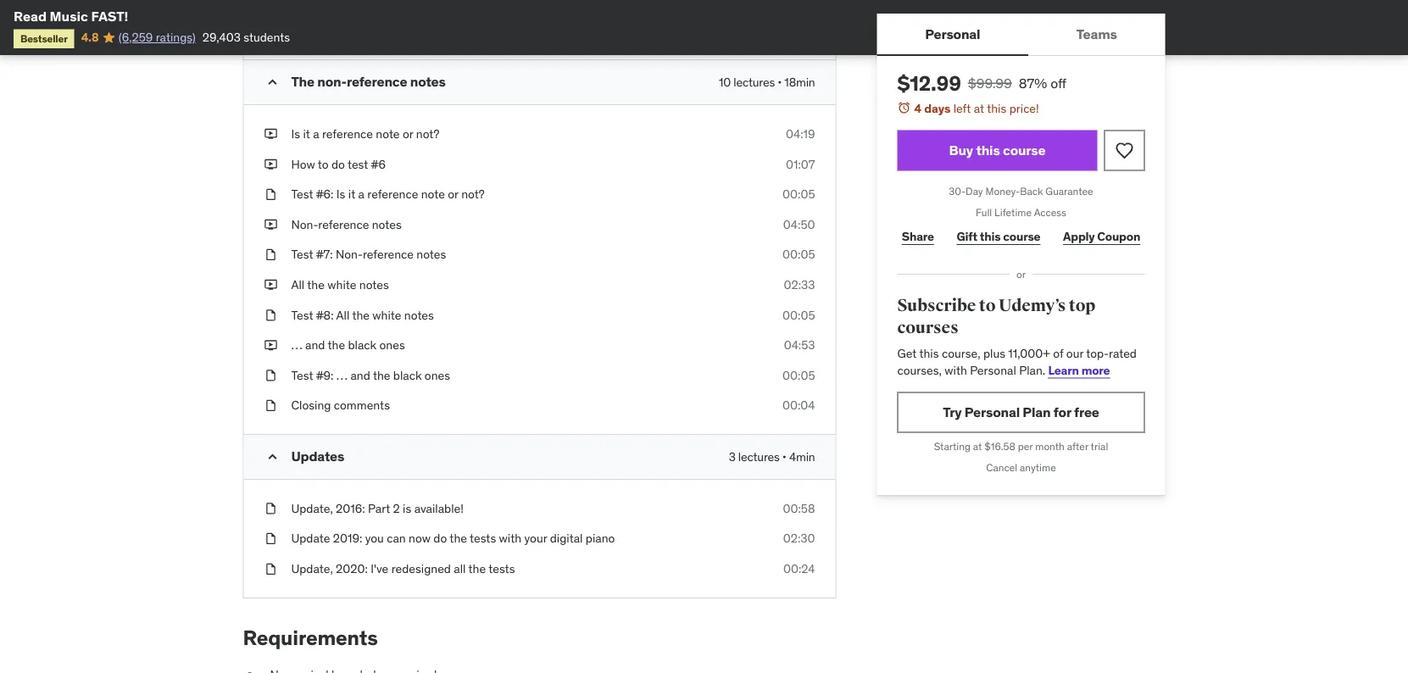 Task type: describe. For each thing, give the bounding box(es) containing it.
gift this course link
[[952, 220, 1045, 254]]

coupon
[[1097, 229, 1140, 244]]

at inside starting at $16.58 per month after trial cancel anytime
[[973, 440, 982, 453]]

gift this course
[[957, 229, 1041, 244]]

1 horizontal spatial non-
[[336, 247, 363, 262]]

reference down test #5: all 9 reference notes
[[347, 73, 407, 90]]

tab list containing personal
[[877, 14, 1165, 56]]

test for test #6: is it a reference note or not?
[[291, 186, 313, 202]]

4 days left at this price!
[[914, 100, 1039, 116]]

learn more link
[[1048, 362, 1110, 378]]

closing comments
[[291, 398, 390, 413]]

for
[[1054, 403, 1071, 421]]

plan
[[1023, 403, 1051, 421]]

4 00:05 from the top
[[783, 367, 815, 383]]

18min
[[784, 74, 815, 90]]

30-
[[949, 185, 966, 198]]

… and the black ones
[[291, 337, 405, 353]]

read music fast!
[[14, 7, 128, 25]]

test #7: non-reference notes
[[291, 247, 446, 262]]

the
[[291, 73, 314, 90]]

$99.99
[[968, 74, 1012, 92]]

all for #5:
[[336, 23, 349, 38]]

buy this course button
[[897, 130, 1097, 171]]

alarm image
[[897, 101, 911, 114]]

wishlist image
[[1114, 140, 1135, 161]]

music
[[50, 7, 88, 25]]

1 horizontal spatial is
[[336, 186, 345, 202]]

apply coupon button
[[1059, 220, 1145, 254]]

xsmall image for non-reference notes
[[264, 216, 278, 233]]

2020:
[[336, 561, 368, 576]]

part
[[368, 501, 390, 516]]

courses,
[[897, 362, 942, 378]]

non-reference notes
[[291, 217, 402, 232]]

#9:
[[316, 367, 334, 383]]

courses
[[897, 317, 959, 338]]

this for gift
[[980, 229, 1001, 244]]

test #5: all 9 reference notes
[[291, 23, 446, 38]]

access
[[1034, 206, 1066, 219]]

starting
[[934, 440, 971, 453]]

update 2019: you can now do the tests with your digital piano
[[291, 531, 615, 546]]

apply
[[1063, 229, 1095, 244]]

test #9: … and the black ones
[[291, 367, 450, 383]]

our
[[1066, 346, 1084, 361]]

per
[[1018, 440, 1033, 453]]

price!
[[1009, 100, 1039, 116]]

$16.58
[[984, 440, 1015, 453]]

2
[[393, 501, 400, 516]]

get
[[897, 346, 917, 361]]

3
[[729, 449, 736, 464]]

top-
[[1086, 346, 1109, 361]]

test for test #5: all 9 reference notes
[[291, 23, 313, 38]]

personal inside button
[[925, 25, 980, 42]]

1 vertical spatial it
[[348, 186, 355, 202]]

xsmall image for test #6: is it a reference note or not?
[[264, 186, 278, 203]]

bestseller
[[20, 32, 68, 45]]

the up … and the black ones
[[352, 307, 370, 322]]

the non-reference notes
[[291, 73, 446, 90]]

0 horizontal spatial …
[[291, 337, 302, 353]]

plan.
[[1019, 362, 1045, 378]]

learn more
[[1048, 362, 1110, 378]]

4.8
[[81, 30, 99, 45]]

11,000+
[[1008, 346, 1050, 361]]

cancel
[[986, 461, 1017, 474]]

0 vertical spatial non-
[[291, 217, 318, 232]]

the right all
[[468, 561, 486, 576]]

course for gift this course
[[1003, 229, 1041, 244]]

gift
[[957, 229, 977, 244]]

test for test #9: … and the black ones
[[291, 367, 313, 383]]

xsmall image for test #7: non-reference notes
[[264, 246, 278, 263]]

1 vertical spatial …
[[336, 367, 348, 383]]

this for get
[[919, 346, 939, 361]]

update, 2020: i've redesigned all the tests
[[291, 561, 515, 576]]

1 horizontal spatial or
[[448, 186, 458, 202]]

rated
[[1109, 346, 1137, 361]]

with inside get this course, plus 11,000+ of our top-rated courses, with personal plan.
[[945, 362, 967, 378]]

xsmall image for test #8: all the white notes
[[264, 307, 278, 323]]

all
[[454, 561, 466, 576]]

(6,259
[[118, 30, 153, 45]]

update, for update, 2016: part 2 is available!
[[291, 501, 333, 516]]

1 vertical spatial white
[[372, 307, 401, 322]]

#7:
[[316, 247, 333, 262]]

try
[[943, 403, 962, 421]]

00:24
[[783, 561, 815, 576]]

buy this course
[[949, 142, 1046, 159]]

1 xsmall image from the top
[[264, 23, 278, 39]]

after
[[1067, 440, 1088, 453]]

reference down "non-reference notes"
[[363, 247, 414, 262]]

test #6: is it a reference note or not?
[[291, 186, 485, 202]]

0 vertical spatial ones
[[379, 337, 405, 353]]

more
[[1081, 362, 1110, 378]]

day
[[966, 185, 983, 198]]

to for subscribe
[[979, 295, 996, 316]]

29,403
[[202, 30, 241, 45]]

test for test #7: non-reference notes
[[291, 247, 313, 262]]

3 lectures • 4min
[[729, 449, 815, 464]]

1 vertical spatial do
[[433, 531, 447, 546]]

2 vertical spatial personal
[[965, 403, 1020, 421]]

1 horizontal spatial note
[[421, 186, 445, 202]]

• for updates
[[782, 449, 787, 464]]

(6,259 ratings)
[[118, 30, 196, 45]]

course for buy this course
[[1003, 142, 1046, 159]]

all the white notes
[[291, 277, 389, 292]]

guarantee
[[1046, 185, 1093, 198]]

this for buy
[[976, 142, 1000, 159]]

full
[[976, 206, 992, 219]]

i've
[[371, 561, 389, 576]]

get this course, plus 11,000+ of our top-rated courses, with personal plan.
[[897, 346, 1137, 378]]

share button
[[897, 220, 939, 254]]

teams button
[[1028, 14, 1165, 54]]

1 horizontal spatial a
[[358, 186, 364, 202]]

30-day money-back guarantee full lifetime access
[[949, 185, 1093, 219]]

test #8: all the white notes
[[291, 307, 434, 322]]

apply coupon
[[1063, 229, 1140, 244]]

update
[[291, 531, 330, 546]]

small image
[[264, 74, 281, 91]]

#5:
[[316, 23, 333, 38]]

00:05 for test #7: non-reference notes
[[783, 247, 815, 262]]

test for test #8: all the white notes
[[291, 307, 313, 322]]

requirements
[[243, 625, 378, 650]]

course,
[[942, 346, 980, 361]]

share
[[902, 229, 934, 244]]

the up all
[[450, 531, 467, 546]]

back
[[1020, 185, 1043, 198]]

0 vertical spatial it
[[303, 126, 310, 141]]

1 horizontal spatial black
[[393, 367, 422, 383]]

xsmall image for closing comments
[[264, 397, 278, 414]]

reference down #6
[[367, 186, 418, 202]]

1 horizontal spatial not?
[[461, 186, 485, 202]]



Task type: vqa. For each thing, say whether or not it's contained in the screenshot.


Task type: locate. For each thing, give the bounding box(es) containing it.
personal down plus
[[970, 362, 1016, 378]]

xsmall image for how to do test #6
[[264, 156, 278, 172]]

xsmall image for update, 2016: part 2 is available!
[[264, 500, 278, 517]]

and up comments
[[350, 367, 370, 383]]

do right now
[[433, 531, 447, 546]]

xsmall image left update
[[264, 530, 278, 547]]

small image
[[264, 449, 281, 466]]

9 xsmall image from the top
[[264, 500, 278, 517]]

0 vertical spatial white
[[327, 277, 356, 292]]

1 vertical spatial course
[[1003, 229, 1041, 244]]

plus
[[983, 346, 1005, 361]]

2 update, from the top
[[291, 561, 333, 576]]

to
[[318, 156, 329, 171], [979, 295, 996, 316]]

lectures for updates
[[738, 449, 780, 464]]

0 vertical spatial to
[[318, 156, 329, 171]]

04:19
[[786, 126, 815, 141]]

1 horizontal spatial do
[[433, 531, 447, 546]]

black down test #8: all the white notes
[[348, 337, 376, 353]]

7 xsmall image from the top
[[264, 367, 278, 384]]

xsmall image left #8:
[[264, 307, 278, 323]]

course down lifetime
[[1003, 229, 1041, 244]]

all
[[336, 23, 349, 38], [291, 277, 305, 292], [336, 307, 349, 322]]

is it a reference note or not?
[[291, 126, 439, 141]]

1 vertical spatial personal
[[970, 362, 1016, 378]]

at
[[974, 100, 984, 116], [973, 440, 982, 453]]

0 horizontal spatial do
[[331, 156, 345, 171]]

•
[[778, 74, 782, 90], [782, 449, 787, 464]]

xsmall image
[[264, 23, 278, 39], [264, 126, 278, 142], [264, 156, 278, 172], [264, 216, 278, 233], [264, 277, 278, 293], [264, 337, 278, 353], [264, 367, 278, 384], [264, 397, 278, 414], [264, 500, 278, 517], [264, 530, 278, 547]]

1 vertical spatial all
[[291, 277, 305, 292]]

xsmall image down small icon
[[264, 500, 278, 517]]

$12.99
[[897, 70, 961, 96]]

0 vertical spatial lectures
[[734, 74, 775, 90]]

0 horizontal spatial with
[[499, 531, 521, 546]]

this inside get this course, plus 11,000+ of our top-rated courses, with personal plan.
[[919, 346, 939, 361]]

3 test from the top
[[291, 247, 313, 262]]

xsmall image down requirements
[[243, 667, 256, 673]]

tests
[[470, 531, 496, 546], [489, 561, 515, 576]]

1 vertical spatial at
[[973, 440, 982, 453]]

$12.99 $99.99 87% off
[[897, 70, 1066, 96]]

xsmall image left #9:
[[264, 367, 278, 384]]

xsmall image left #6:
[[264, 186, 278, 203]]

xsmall image left "non-reference notes"
[[264, 216, 278, 233]]

3 00:05 from the top
[[783, 307, 815, 322]]

1 00:05 from the top
[[783, 186, 815, 202]]

and up #9:
[[305, 337, 325, 353]]

xsmall image for update, 2020: i've redesigned all the tests
[[264, 561, 278, 577]]

can
[[387, 531, 406, 546]]

trial
[[1091, 440, 1108, 453]]

3 xsmall image from the top
[[264, 156, 278, 172]]

… right #9:
[[336, 367, 348, 383]]

xsmall image for test #9: … and the black ones
[[264, 367, 278, 384]]

0 horizontal spatial ones
[[379, 337, 405, 353]]

black down … and the black ones
[[393, 367, 422, 383]]

tests left your
[[470, 531, 496, 546]]

2 00:05 from the top
[[783, 247, 815, 262]]

teams
[[1077, 25, 1117, 42]]

update, for update, 2020: i've redesigned all the tests
[[291, 561, 333, 576]]

to inside subscribe to udemy's top courses
[[979, 295, 996, 316]]

redesigned
[[391, 561, 451, 576]]

04:53
[[784, 337, 815, 353]]

xsmall image up requirements
[[264, 561, 278, 577]]

4 test from the top
[[291, 307, 313, 322]]

1 update, from the top
[[291, 501, 333, 516]]

xsmall image left closing
[[264, 397, 278, 414]]

0 vertical spatial …
[[291, 337, 302, 353]]

and
[[305, 337, 325, 353], [350, 367, 370, 383]]

1 vertical spatial black
[[393, 367, 422, 383]]

29,403 students
[[202, 30, 290, 45]]

04:50
[[783, 217, 815, 232]]

1 vertical spatial not?
[[461, 186, 485, 202]]

reference up how to do test #6
[[322, 126, 373, 141]]

piano
[[586, 531, 615, 546]]

4
[[914, 100, 922, 116]]

1 vertical spatial note
[[421, 186, 445, 202]]

xsmall image right 29,403
[[264, 23, 278, 39]]

personal inside get this course, plus 11,000+ of our top-rated courses, with personal plan.
[[970, 362, 1016, 378]]

• left 18min
[[778, 74, 782, 90]]

0 vertical spatial is
[[291, 126, 300, 141]]

0 vertical spatial all
[[336, 23, 349, 38]]

1 vertical spatial a
[[358, 186, 364, 202]]

white up #8:
[[327, 277, 356, 292]]

1 vertical spatial with
[[499, 531, 521, 546]]

this right buy
[[976, 142, 1000, 159]]

1 vertical spatial and
[[350, 367, 370, 383]]

notes
[[416, 23, 446, 38], [410, 73, 446, 90], [372, 217, 402, 232], [416, 247, 446, 262], [359, 277, 389, 292], [404, 307, 434, 322]]

0 horizontal spatial and
[[305, 337, 325, 353]]

test left #7: on the left top of the page
[[291, 247, 313, 262]]

the up comments
[[373, 367, 390, 383]]

xsmall image left how
[[264, 156, 278, 172]]

1 horizontal spatial white
[[372, 307, 401, 322]]

0 horizontal spatial black
[[348, 337, 376, 353]]

personal up $12.99
[[925, 25, 980, 42]]

tests right all
[[489, 561, 515, 576]]

all for #8:
[[336, 307, 349, 322]]

black
[[348, 337, 376, 353], [393, 367, 422, 383]]

personal up $16.58 at bottom right
[[965, 403, 1020, 421]]

free
[[1074, 403, 1099, 421]]

2019:
[[333, 531, 362, 546]]

xsmall image for update 2019: you can now do the tests with your digital piano
[[264, 530, 278, 547]]

do left the test
[[331, 156, 345, 171]]

non-
[[317, 73, 347, 90]]

0 vertical spatial or
[[403, 126, 413, 141]]

try personal plan for free
[[943, 403, 1099, 421]]

updates
[[291, 448, 344, 465]]

course
[[1003, 142, 1046, 159], [1003, 229, 1041, 244]]

2 horizontal spatial or
[[1016, 268, 1026, 281]]

this inside button
[[976, 142, 1000, 159]]

0 horizontal spatial to
[[318, 156, 329, 171]]

02:33
[[784, 277, 815, 292]]

#8:
[[316, 307, 334, 322]]

1 test from the top
[[291, 23, 313, 38]]

closing
[[291, 398, 331, 413]]

now
[[409, 531, 431, 546]]

00:05 down "02:33"
[[783, 307, 815, 322]]

read
[[14, 7, 47, 25]]

• left 4min
[[782, 449, 787, 464]]

02:30
[[783, 531, 815, 546]]

non- up #7: on the left top of the page
[[291, 217, 318, 232]]

0 vertical spatial black
[[348, 337, 376, 353]]

1 horizontal spatial and
[[350, 367, 370, 383]]

xsmall image left … and the black ones
[[264, 337, 278, 353]]

0 horizontal spatial non-
[[291, 217, 318, 232]]

0 vertical spatial update,
[[291, 501, 333, 516]]

0 horizontal spatial not?
[[416, 126, 439, 141]]

lifetime
[[995, 206, 1032, 219]]

1 vertical spatial non-
[[336, 247, 363, 262]]

you
[[365, 531, 384, 546]]

is up how
[[291, 126, 300, 141]]

lectures right 10
[[734, 74, 775, 90]]

ratings)
[[156, 30, 196, 45]]

to left udemy's
[[979, 295, 996, 316]]

course inside buy this course button
[[1003, 142, 1046, 159]]

course up back
[[1003, 142, 1046, 159]]

test left #9:
[[291, 367, 313, 383]]

0 vertical spatial with
[[945, 362, 967, 378]]

1 horizontal spatial to
[[979, 295, 996, 316]]

0 vertical spatial a
[[313, 126, 319, 141]]

non- right #7: on the left top of the page
[[336, 247, 363, 262]]

reference right 9
[[362, 23, 413, 38]]

left
[[953, 100, 971, 116]]

#6:
[[316, 186, 334, 202]]

2 xsmall image from the top
[[264, 126, 278, 142]]

non-
[[291, 217, 318, 232], [336, 247, 363, 262]]

lectures right 3
[[738, 449, 780, 464]]

00:05 up 04:50
[[783, 186, 815, 202]]

this
[[987, 100, 1007, 116], [976, 142, 1000, 159], [980, 229, 1001, 244], [919, 346, 939, 361]]

reference down #6:
[[318, 217, 369, 232]]

00:05 up 00:04
[[783, 367, 815, 383]]

reference
[[362, 23, 413, 38], [347, 73, 407, 90], [322, 126, 373, 141], [367, 186, 418, 202], [318, 217, 369, 232], [363, 247, 414, 262]]

to right how
[[318, 156, 329, 171]]

xsmall image left #7: on the left top of the page
[[264, 246, 278, 263]]

1 vertical spatial to
[[979, 295, 996, 316]]

money-
[[986, 185, 1020, 198]]

1 vertical spatial lectures
[[738, 449, 780, 464]]

00:04
[[782, 398, 815, 413]]

0 horizontal spatial a
[[313, 126, 319, 141]]

with down "course,"
[[945, 362, 967, 378]]

is right #6:
[[336, 186, 345, 202]]

00:05 down 04:50
[[783, 247, 815, 262]]

test left #8:
[[291, 307, 313, 322]]

comments
[[334, 398, 390, 413]]

xsmall image for is it a reference note or not?
[[264, 126, 278, 142]]

tab list
[[877, 14, 1165, 56]]

to for how
[[318, 156, 329, 171]]

… up closing
[[291, 337, 302, 353]]

1 vertical spatial tests
[[489, 561, 515, 576]]

the down #8:
[[328, 337, 345, 353]]

• for the non-reference notes
[[778, 74, 782, 90]]

5 test from the top
[[291, 367, 313, 383]]

personal button
[[877, 14, 1028, 54]]

0 horizontal spatial note
[[376, 126, 400, 141]]

all right #8:
[[336, 307, 349, 322]]

not?
[[416, 126, 439, 141], [461, 186, 485, 202]]

xsmall image down small image
[[264, 126, 278, 142]]

all up test #8: all the white notes
[[291, 277, 305, 292]]

4 xsmall image from the top
[[264, 216, 278, 233]]

a
[[313, 126, 319, 141], [358, 186, 364, 202]]

5 xsmall image from the top
[[264, 277, 278, 293]]

anytime
[[1020, 461, 1056, 474]]

01:07
[[786, 156, 815, 171]]

buy
[[949, 142, 973, 159]]

with left your
[[499, 531, 521, 546]]

1 vertical spatial ones
[[425, 367, 450, 383]]

course inside gift this course link
[[1003, 229, 1041, 244]]

0 horizontal spatial it
[[303, 126, 310, 141]]

fast!
[[91, 7, 128, 25]]

0 vertical spatial at
[[974, 100, 984, 116]]

0 horizontal spatial white
[[327, 277, 356, 292]]

0 horizontal spatial or
[[403, 126, 413, 141]]

a up how
[[313, 126, 319, 141]]

test left #6:
[[291, 186, 313, 202]]

is
[[403, 501, 411, 516]]

1 horizontal spatial ones
[[425, 367, 450, 383]]

this down "$99.99"
[[987, 100, 1007, 116]]

2 test from the top
[[291, 186, 313, 202]]

0 vertical spatial course
[[1003, 142, 1046, 159]]

0 vertical spatial not?
[[416, 126, 439, 141]]

how to do test #6
[[291, 156, 386, 171]]

1 horizontal spatial it
[[348, 186, 355, 202]]

month
[[1035, 440, 1065, 453]]

00:05 for test #8: all the white notes
[[783, 307, 815, 322]]

0 vertical spatial note
[[376, 126, 400, 141]]

0 vertical spatial do
[[331, 156, 345, 171]]

starting at $16.58 per month after trial cancel anytime
[[934, 440, 1108, 474]]

1 vertical spatial •
[[782, 449, 787, 464]]

lectures for the non-reference notes
[[734, 74, 775, 90]]

xsmall image for … and the black ones
[[264, 337, 278, 353]]

00:58
[[783, 501, 815, 516]]

top
[[1069, 295, 1095, 316]]

1 horizontal spatial with
[[945, 362, 967, 378]]

0 vertical spatial tests
[[470, 531, 496, 546]]

subscribe to udemy's top courses
[[897, 295, 1095, 338]]

white up … and the black ones
[[372, 307, 401, 322]]

it right #6:
[[348, 186, 355, 202]]

personal
[[925, 25, 980, 42], [970, 362, 1016, 378], [965, 403, 1020, 421]]

xsmall image for all the white notes
[[264, 277, 278, 293]]

this up courses,
[[919, 346, 939, 361]]

update, up update
[[291, 501, 333, 516]]

2 vertical spatial or
[[1016, 268, 1026, 281]]

update, down update
[[291, 561, 333, 576]]

try personal plan for free link
[[897, 392, 1145, 433]]

xsmall image left the "all the white notes"
[[264, 277, 278, 293]]

0 vertical spatial •
[[778, 74, 782, 90]]

6 xsmall image from the top
[[264, 337, 278, 353]]

it up how
[[303, 126, 310, 141]]

with
[[945, 362, 967, 378], [499, 531, 521, 546]]

10 xsmall image from the top
[[264, 530, 278, 547]]

test left #5:
[[291, 23, 313, 38]]

1 vertical spatial or
[[448, 186, 458, 202]]

all left 9
[[336, 23, 349, 38]]

1 vertical spatial update,
[[291, 561, 333, 576]]

1 vertical spatial is
[[336, 186, 345, 202]]

available!
[[414, 501, 464, 516]]

is
[[291, 126, 300, 141], [336, 186, 345, 202]]

0 vertical spatial and
[[305, 337, 325, 353]]

0 vertical spatial personal
[[925, 25, 980, 42]]

the down #7: on the left top of the page
[[307, 277, 325, 292]]

8 xsmall image from the top
[[264, 397, 278, 414]]

0 horizontal spatial is
[[291, 126, 300, 141]]

1 horizontal spatial …
[[336, 367, 348, 383]]

udemy's
[[999, 295, 1066, 316]]

00:05 for test #6: is it a reference note or not?
[[783, 186, 815, 202]]

xsmall image
[[264, 186, 278, 203], [264, 246, 278, 263], [264, 307, 278, 323], [264, 561, 278, 577], [243, 667, 256, 673]]

this right gift
[[980, 229, 1001, 244]]

at right 'left'
[[974, 100, 984, 116]]

a down the test
[[358, 186, 364, 202]]

2 vertical spatial all
[[336, 307, 349, 322]]

at left $16.58 at bottom right
[[973, 440, 982, 453]]



